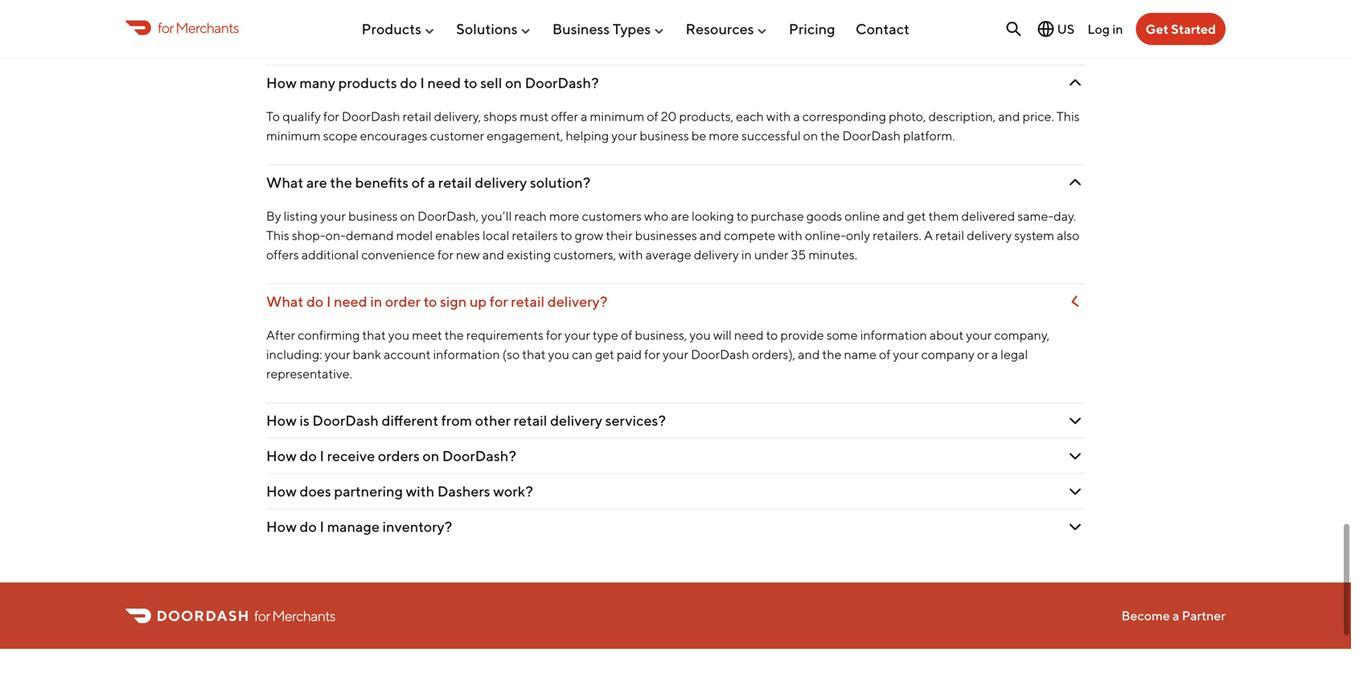 Task type: vqa. For each thing, say whether or not it's contained in the screenshot.
The 'Artisanal'
no



Task type: describe. For each thing, give the bounding box(es) containing it.
how for how do i receive orders on doordash?
[[266, 448, 297, 465]]

separate
[[266, 28, 318, 44]]

the left "benefits"
[[330, 174, 352, 191]]

a inside after confirming that you meet the requirements for your type of business, you will need to provide some information about your company, including: your bank account information (so that you can get paid for your doordash orders), and the name of your company or a legal representative.
[[992, 347, 999, 362]]

and down looking
[[700, 228, 722, 243]]

1 horizontal spatial minimum
[[590, 109, 645, 124]]

partnering
[[334, 483, 403, 500]]

them
[[929, 209, 960, 224]]

how do i receive orders on doordash?
[[266, 448, 517, 465]]

who
[[644, 209, 669, 224]]

under
[[755, 247, 789, 263]]

2 horizontal spatial in
[[1113, 21, 1124, 36]]

retail up doordash,
[[438, 174, 472, 191]]

services?
[[606, 412, 666, 429]]

delivery?
[[548, 293, 608, 310]]

partner
[[1183, 609, 1226, 624]]

get started button
[[1137, 13, 1226, 45]]

your up the or
[[967, 328, 992, 343]]

on right "orders"
[[423, 448, 440, 465]]

chevron down image for solution?
[[1066, 173, 1085, 193]]

store
[[878, 28, 907, 44]]

log
[[1088, 21, 1110, 36]]

in inside by listing your business on doordash, you'll reach more customers who are looking to purchase goods online and get them delivered same-day. this shop-on-demand model enables local retailers to grow their businesses and compete with online-only retailers. a retail delivery system also offers additional convenience for new and existing customers, with average delivery in under 35 minutes.
[[742, 247, 752, 263]]

local
[[483, 228, 510, 243]]

products for many
[[338, 74, 397, 92]]

doordash inside after confirming that you meet the requirements for your type of business, you will need to provide some information about your company, including: your bank account information (so that you can get paid for your doordash orders), and the name of your company or a legal representative.
[[691, 347, 750, 362]]

customers
[[582, 209, 642, 224]]

0 horizontal spatial that
[[363, 328, 386, 343]]

will
[[714, 328, 732, 343]]

purchase
[[751, 209, 804, 224]]

manage
[[327, 518, 380, 536]]

you'll
[[481, 209, 512, 224]]

your left company at the bottom right of the page
[[894, 347, 919, 362]]

.
[[1003, 28, 1005, 44]]

helping
[[566, 128, 609, 143]]

a up doordash,
[[428, 174, 436, 191]]

convenience inside by listing your business on doordash, you'll reach more customers who are looking to purchase goods online and get them delivered same-day. this shop-on-demand model enables local retailers to grow their businesses and compete with online-only retailers. a retail delivery system also offers additional convenience for new and existing customers, with average delivery in under 35 minutes.
[[361, 247, 435, 263]]

0 horizontal spatial doordash?
[[442, 448, 517, 465]]

average
[[646, 247, 692, 263]]

0 vertical spatial need
[[428, 74, 461, 92]]

pricing
[[789, 20, 836, 38]]

the down some at the right of the page
[[823, 347, 842, 362]]

become a partner link
[[1122, 609, 1226, 624]]

how for how do i manage inventory?
[[266, 518, 297, 536]]

products,
[[679, 109, 734, 124]]

to left the grow on the left top
[[561, 228, 573, 243]]

about
[[930, 328, 964, 343]]

contact
[[856, 20, 910, 38]]

and inside after confirming that you meet the requirements for your type of business, you will need to provide some information about your company, including: your bank account information (so that you can get paid for your doordash orders), and the name of your company or a legal representative.
[[798, 347, 820, 362]]

many
[[300, 74, 336, 92]]

1 vertical spatial minimum
[[266, 128, 321, 143]]

benefits
[[355, 174, 409, 191]]

doordash up encourages
[[342, 109, 400, 124]]

different
[[382, 412, 439, 429]]

0 vertical spatial information
[[861, 328, 928, 343]]

offers
[[266, 247, 299, 263]]

log in link
[[1088, 21, 1124, 36]]

1 horizontal spatial sell
[[602, 28, 621, 44]]

reach
[[515, 209, 547, 224]]

company,
[[995, 328, 1050, 343]]

become a partner
[[1122, 609, 1226, 624]]

0 vertical spatial retailers
[[527, 28, 573, 44]]

0 horizontal spatial for merchants
[[158, 19, 239, 36]]

same-
[[1018, 209, 1054, 224]]

a up the successful
[[794, 109, 800, 124]]

of inside to qualify for doordash retail delivery, shops must offer a minimum of 20 products, each with a corresponding photo, description, and price. this minimum scope encourages customer engagement, helping your business be more successful on the doordash platform.
[[647, 109, 659, 124]]

only
[[846, 228, 871, 243]]

20
[[661, 109, 677, 124]]

0 vertical spatial convenience
[[802, 28, 876, 44]]

orders),
[[752, 347, 796, 362]]

how do i manage inventory?
[[266, 518, 452, 536]]

for inside by listing your business on doordash, you'll reach more customers who are looking to purchase goods online and get them delivered same-day. this shop-on-demand model enables local retailers to grow their businesses and compete with online-only retailers. a retail delivery system also offers additional convenience for new and existing customers, with average delivery in under 35 minutes.
[[438, 247, 454, 263]]

compete
[[724, 228, 776, 243]]

your down business,
[[663, 347, 689, 362]]

2 horizontal spatial you
[[690, 328, 711, 343]]

meet
[[412, 328, 442, 343]]

0 vertical spatial doordash?
[[525, 74, 599, 92]]

what for what are the benefits of a retail delivery solution?
[[266, 174, 304, 191]]

the right the 'meet'
[[445, 328, 464, 343]]

1 vertical spatial merchants
[[272, 607, 335, 625]]

type
[[593, 328, 619, 343]]

minutes.
[[809, 247, 858, 263]]

businesses
[[635, 228, 698, 243]]

receive
[[327, 448, 375, 465]]

resources
[[686, 20, 754, 38]]

to up compete
[[737, 209, 749, 224]]

get
[[1146, 21, 1169, 37]]

looking
[[692, 209, 735, 224]]

pricing link
[[789, 14, 836, 44]]

work?
[[493, 483, 533, 500]]

how does partnering with dashers work?
[[266, 483, 533, 500]]

retailers.
[[873, 228, 922, 243]]

on inside by listing your business on doordash, you'll reach more customers who are looking to purchase goods online and get them delivered same-day. this shop-on-demand model enables local retailers to grow their businesses and compete with online-only retailers. a retail delivery system also offers additional convenience for new and existing customers, with average delivery in under 35 minutes.
[[400, 209, 415, 224]]

account
[[384, 347, 431, 362]]

your up can
[[565, 328, 591, 343]]

delivered
[[962, 209, 1016, 224]]

confirming
[[298, 328, 360, 343]]

paid
[[617, 347, 642, 362]]

products link
[[362, 14, 436, 44]]

how for how many products do i need to sell on doordash?
[[266, 74, 297, 92]]

business
[[553, 20, 610, 38]]

chevron down image for on
[[1066, 73, 1085, 93]]

engagement,
[[487, 128, 564, 143]]

from
[[442, 412, 472, 429]]

to up delivery, at the left top of the page
[[464, 74, 478, 92]]

provide
[[781, 328, 825, 343]]

to qualify for doordash retail delivery, shops must offer a minimum of 20 products, each with a corresponding photo, description, and price. this minimum scope encourages customer engagement, helping your business be more successful on the doordash platform.
[[266, 109, 1080, 143]]

a right offer
[[581, 109, 588, 124]]

0 vertical spatial are
[[435, 28, 453, 44]]

to left sign
[[424, 293, 437, 310]]

35
[[791, 247, 806, 263]]

retail right the other
[[514, 412, 548, 429]]

products for doordash
[[381, 28, 433, 44]]

by listing your business on doordash, you'll reach more customers who are looking to purchase goods online and get them delivered same-day. this shop-on-demand model enables local retailers to grow their businesses and compete with online-only retailers. a retail delivery system also offers additional convenience for new and existing customers, with average delivery in under 35 minutes.
[[266, 209, 1080, 263]]

also
[[1057, 228, 1080, 243]]

grow
[[575, 228, 604, 243]]

contact link
[[856, 14, 910, 44]]

is
[[300, 412, 310, 429]]

dashers
[[438, 483, 491, 500]]

2 vertical spatial chevron down image
[[1066, 518, 1085, 537]]

bank
[[353, 347, 381, 362]]

this inside by listing your business on doordash, you'll reach more customers who are looking to purchase goods online and get them delivered same-day. this shop-on-demand model enables local retailers to grow their businesses and compete with online-only retailers. a retail delivery system also offers additional convenience for new and existing customers, with average delivery in under 35 minutes.
[[266, 228, 290, 243]]

delivery up the you'll
[[475, 174, 527, 191]]

after confirming that you meet the requirements for your type of business, you will need to provide some information about your company, including: your bank account information (so that you can get paid for your doordash orders), and the name of your company or a legal representative.
[[266, 328, 1050, 382]]

retail inside to qualify for doordash retail delivery, shops must offer a minimum of 20 products, each with a corresponding photo, description, and price. this minimum scope encourages customer engagement, helping your business be more successful on the doordash platform.
[[403, 109, 432, 124]]

0 horizontal spatial merchants
[[176, 19, 239, 36]]

1 horizontal spatial you
[[548, 347, 570, 362]]

how for how does partnering with dashers work?
[[266, 483, 297, 500]]

your inside by listing your business on doordash, you'll reach more customers who are looking to purchase goods online and get them delivered same-day. this shop-on-demand model enables local retailers to grow their businesses and compete with online-only retailers. a retail delivery system also offers additional convenience for new and existing customers, with average delivery in under 35 minutes.
[[320, 209, 346, 224]]

shop-
[[292, 228, 326, 243]]

on inside to qualify for doordash retail delivery, shops must offer a minimum of 20 products, each with a corresponding photo, description, and price. this minimum scope encourages customer engagement, helping your business be more successful on the doordash platform.
[[804, 128, 819, 143]]

photo,
[[889, 109, 926, 124]]

log in
[[1088, 21, 1124, 36]]

qualify
[[283, 109, 321, 124]]

0 horizontal spatial information
[[433, 347, 500, 362]]

for merchants link
[[126, 17, 239, 38]]



Task type: locate. For each thing, give the bounding box(es) containing it.
can
[[572, 347, 593, 362]]

what do i need in order to sign up for retail delivery?
[[266, 293, 608, 310]]

of right name
[[879, 347, 891, 362]]

4 chevron down image from the top
[[1066, 447, 1085, 466]]

0 vertical spatial sell
[[602, 28, 621, 44]]

solutions link
[[456, 14, 532, 44]]

the
[[821, 128, 840, 143], [330, 174, 352, 191], [445, 328, 464, 343], [823, 347, 842, 362]]

for
[[158, 19, 174, 36], [509, 28, 525, 44], [323, 109, 339, 124], [438, 247, 454, 263], [490, 293, 508, 310], [546, 328, 562, 343], [645, 347, 661, 362], [254, 607, 270, 625]]

retail down them at right top
[[936, 228, 965, 243]]

system
[[1015, 228, 1055, 243]]

0 horizontal spatial this
[[266, 228, 290, 243]]

2 what from the top
[[266, 293, 304, 310]]

0 horizontal spatial minimum
[[266, 128, 321, 143]]

doordash,
[[418, 209, 479, 224]]

1 vertical spatial that
[[363, 328, 386, 343]]

representative.
[[266, 366, 352, 382]]

1 vertical spatial are
[[307, 174, 327, 191]]

1 horizontal spatial in
[[742, 247, 752, 263]]

1 vertical spatial this
[[266, 228, 290, 243]]

to up "orders)," on the bottom right of the page
[[767, 328, 778, 343]]

3 chevron down image from the top
[[1066, 411, 1085, 431]]

chevron down image
[[1064, 290, 1088, 314], [1066, 482, 1085, 501], [1066, 518, 1085, 537]]

2 vertical spatial need
[[735, 328, 764, 343]]

0 vertical spatial merchants
[[176, 19, 239, 36]]

need up confirming
[[334, 293, 368, 310]]

0 vertical spatial in
[[1113, 21, 1124, 36]]

how left manage
[[266, 518, 297, 536]]

of right "benefits"
[[412, 174, 425, 191]]

1 vertical spatial in
[[742, 247, 752, 263]]

retail inside by listing your business on doordash, you'll reach more customers who are looking to purchase goods online and get them delivered same-day. this shop-on-demand model enables local retailers to grow their businesses and compete with online-only retailers. a retail delivery system also offers additional convenience for new and existing customers, with average delivery in under 35 minutes.
[[936, 228, 965, 243]]

supplies
[[750, 28, 797, 44]]

customers,
[[554, 247, 616, 263]]

1 horizontal spatial information
[[861, 328, 928, 343]]

with up the successful
[[767, 109, 791, 124]]

of
[[647, 109, 659, 124], [412, 174, 425, 191], [621, 328, 633, 343], [879, 347, 891, 362]]

each
[[736, 109, 764, 124]]

1 vertical spatial chevron down image
[[1066, 482, 1085, 501]]

do down products link
[[400, 74, 417, 92]]

2 how from the top
[[266, 412, 297, 429]]

this inside to qualify for doordash retail delivery, shops must offer a minimum of 20 products, each with a corresponding photo, description, and price. this minimum scope encourages customer engagement, helping your business be more successful on the doordash platform.
[[1057, 109, 1080, 124]]

2 horizontal spatial that
[[576, 28, 599, 44]]

globe line image
[[1037, 19, 1056, 39]]

us
[[1058, 21, 1075, 37]]

chevron down image
[[1066, 73, 1085, 93], [1066, 173, 1085, 193], [1066, 411, 1085, 431], [1066, 447, 1085, 466]]

to inside after confirming that you meet the requirements for your type of business, you will need to provide some information about your company, including: your bank account information (so that you can get paid for your doordash orders), and the name of your company or a legal representative.
[[767, 328, 778, 343]]

this right price.
[[1057, 109, 1080, 124]]

more right be
[[709, 128, 739, 143]]

you left can
[[548, 347, 570, 362]]

offer
[[551, 109, 579, 124]]

, right pet on the right top of page
[[797, 28, 800, 44]]

1 what from the top
[[266, 174, 304, 191]]

company
[[922, 347, 975, 362]]

1 vertical spatial more
[[549, 209, 580, 224]]

minimum up the helping
[[590, 109, 645, 124]]

1 horizontal spatial get
[[907, 209, 927, 224]]

1 vertical spatial retailers
[[512, 228, 558, 243]]

1 horizontal spatial that
[[522, 347, 546, 362]]

get
[[907, 209, 927, 224], [595, 347, 615, 362]]

doordash up many
[[320, 28, 379, 44]]

how left receive
[[266, 448, 297, 465]]

goods
[[807, 209, 843, 224]]

retailers inside by listing your business on doordash, you'll reach more customers who are looking to purchase goods online and get them delivered same-day. this shop-on-demand model enables local retailers to grow their businesses and compete with online-only retailers. a retail delivery system also offers additional convenience for new and existing customers, with average delivery in under 35 minutes.
[[512, 228, 558, 243]]

get inside by listing your business on doordash, you'll reach more customers who are looking to purchase goods online and get them delivered same-day. this shop-on-demand model enables local retailers to grow their businesses and compete with online-only retailers. a retail delivery system also offers additional convenience for new and existing customers, with average delivery in under 35 minutes.
[[907, 209, 927, 224]]

2 horizontal spatial are
[[671, 209, 690, 224]]

1 vertical spatial for merchants
[[254, 607, 335, 625]]

1 horizontal spatial business
[[640, 128, 689, 143]]

delivery
[[475, 174, 527, 191], [967, 228, 1012, 243], [694, 247, 739, 263], [550, 412, 603, 429]]

5 how from the top
[[266, 518, 297, 536]]

how left does
[[266, 483, 297, 500]]

0 vertical spatial products
[[381, 28, 433, 44]]

additional
[[302, 247, 359, 263]]

order
[[385, 293, 421, 310]]

a right the or
[[992, 347, 999, 362]]

or
[[978, 347, 990, 362]]

i for need
[[327, 293, 331, 310]]

business types
[[553, 20, 651, 38]]

and inside to qualify for doordash retail delivery, shops must offer a minimum of 20 products, each with a corresponding photo, description, and price. this minimum scope encourages customer engagement, helping your business be more successful on the doordash platform.
[[999, 109, 1021, 124]]

0 horizontal spatial sell
[[481, 74, 503, 92]]

0 horizontal spatial you
[[388, 328, 410, 343]]

of up paid
[[621, 328, 633, 343]]

online
[[845, 209, 881, 224]]

on up shops
[[505, 74, 522, 92]]

does
[[300, 483, 331, 500]]

model
[[396, 228, 433, 243]]

1 how from the top
[[266, 74, 297, 92]]

0 vertical spatial chevron down image
[[1064, 290, 1088, 314]]

how for how is doordash different from other retail delivery services?
[[266, 412, 297, 429]]

your up on-
[[320, 209, 346, 224]]

how left is
[[266, 412, 297, 429]]

started
[[1172, 21, 1217, 37]]

0 horizontal spatial need
[[334, 293, 368, 310]]

you left will
[[690, 328, 711, 343]]

i
[[420, 74, 425, 92], [327, 293, 331, 310], [320, 448, 324, 465], [320, 518, 324, 536]]

for merchants
[[158, 19, 239, 36], [254, 607, 335, 625]]

are
[[435, 28, 453, 44], [307, 174, 327, 191], [671, 209, 690, 224]]

do down is
[[300, 448, 317, 465]]

0 horizontal spatial business
[[348, 209, 398, 224]]

1 horizontal spatial are
[[435, 28, 453, 44]]

and left price.
[[999, 109, 1021, 124]]

3 how from the top
[[266, 448, 297, 465]]

get started
[[1146, 21, 1217, 37]]

including:
[[266, 347, 322, 362]]

your down confirming
[[325, 347, 351, 362]]

what up "after"
[[266, 293, 304, 310]]

get up a
[[907, 209, 927, 224]]

platform.
[[904, 128, 956, 143]]

that right (so
[[522, 347, 546, 362]]

are right who
[[671, 209, 690, 224]]

chevron down image for services?
[[1066, 411, 1085, 431]]

4 how from the top
[[266, 483, 297, 500]]

legal
[[1001, 347, 1029, 362]]

solution?
[[530, 174, 591, 191]]

1 vertical spatial information
[[433, 347, 500, 362]]

more inside to qualify for doordash retail delivery, shops must offer a minimum of 20 products, each with a corresponding photo, description, and price. this minimum scope encourages customer engagement, helping your business be more successful on the doordash platform.
[[709, 128, 739, 143]]

0 vertical spatial business
[[640, 128, 689, 143]]

online-
[[805, 228, 846, 243]]

do up confirming
[[307, 293, 324, 310]]

2 vertical spatial in
[[370, 293, 382, 310]]

1 vertical spatial need
[[334, 293, 368, 310]]

products up how many products do i need to sell on doordash?
[[381, 28, 433, 44]]

on up model
[[400, 209, 415, 224]]

corresponding
[[803, 109, 887, 124]]

be
[[692, 128, 707, 143]]

delivery left services?
[[550, 412, 603, 429]]

0 horizontal spatial convenience
[[361, 247, 435, 263]]

0 horizontal spatial are
[[307, 174, 327, 191]]

chevron down image for order
[[1064, 290, 1088, 314]]

information up name
[[861, 328, 928, 343]]

are left available
[[435, 28, 453, 44]]

you up account at the bottom of the page
[[388, 328, 410, 343]]

chevron down image for work?
[[1066, 482, 1085, 501]]

i up confirming
[[327, 293, 331, 310]]

do for manage
[[300, 518, 317, 536]]

sell
[[602, 28, 621, 44], [481, 74, 503, 92]]

need up delivery, at the left top of the page
[[428, 74, 461, 92]]

do for receive
[[300, 448, 317, 465]]

description,
[[929, 109, 996, 124]]

in right log
[[1113, 21, 1124, 36]]

0 vertical spatial minimum
[[590, 109, 645, 124]]

inventory?
[[383, 518, 452, 536]]

2 vertical spatial are
[[671, 209, 690, 224]]

in
[[1113, 21, 1124, 36], [742, 247, 752, 263], [370, 293, 382, 310]]

retail
[[403, 109, 432, 124], [438, 174, 472, 191], [936, 228, 965, 243], [511, 293, 545, 310], [514, 412, 548, 429]]

of left 20
[[647, 109, 659, 124]]

and down local at the left top of page
[[483, 247, 505, 263]]

separate doordash products are available for retailers that sell groceries flowers , pet supplies , convenience store items
[[266, 28, 941, 44]]

pet
[[728, 28, 747, 44]]

business down 20
[[640, 128, 689, 143]]

some
[[827, 328, 858, 343]]

0 vertical spatial what
[[266, 174, 304, 191]]

on down corresponding
[[804, 128, 819, 143]]

doordash?
[[525, 74, 599, 92], [442, 448, 517, 465]]

i down products link
[[420, 74, 425, 92]]

1 vertical spatial sell
[[481, 74, 503, 92]]

do for need
[[307, 293, 324, 310]]

1 horizontal spatial merchants
[[272, 607, 335, 625]]

, left pet on the right top of page
[[723, 28, 725, 44]]

0 horizontal spatial more
[[549, 209, 580, 224]]

doordash? down how is doordash different from other retail delivery services?
[[442, 448, 517, 465]]

1 horizontal spatial convenience
[[802, 28, 876, 44]]

more inside by listing your business on doordash, you'll reach more customers who are looking to purchase goods online and get them delivered same-day. this shop-on-demand model enables local retailers to grow their businesses and compete with online-only retailers. a retail delivery system also offers additional convenience for new and existing customers, with average delivery in under 35 minutes.
[[549, 209, 580, 224]]

information down requirements
[[433, 347, 500, 362]]

the inside to qualify for doordash retail delivery, shops must offer a minimum of 20 products, each with a corresponding photo, description, and price. this minimum scope encourages customer engagement, helping your business be more successful on the doordash platform.
[[821, 128, 840, 143]]

how
[[266, 74, 297, 92], [266, 412, 297, 429], [266, 448, 297, 465], [266, 483, 297, 500], [266, 518, 297, 536]]

delivery down the delivered at the top right of page
[[967, 228, 1012, 243]]

1 vertical spatial convenience
[[361, 247, 435, 263]]

day.
[[1054, 209, 1077, 224]]

2 , from the left
[[797, 28, 800, 44]]

need right will
[[735, 328, 764, 343]]

need inside after confirming that you meet the requirements for your type of business, you will need to provide some information about your company, including: your bank account information (so that you can get paid for your doordash orders), and the name of your company or a legal representative.
[[735, 328, 764, 343]]

more up the grow on the left top
[[549, 209, 580, 224]]

a left partner
[[1173, 609, 1180, 624]]

0 vertical spatial that
[[576, 28, 599, 44]]

your right the helping
[[612, 128, 638, 143]]

need
[[428, 74, 461, 92], [334, 293, 368, 310], [735, 328, 764, 343]]

business inside by listing your business on doordash, you'll reach more customers who are looking to purchase goods online and get them delivered same-day. this shop-on-demand model enables local retailers to grow their businesses and compete with online-only retailers. a retail delivery system also offers additional convenience for new and existing customers, with average delivery in under 35 minutes.
[[348, 209, 398, 224]]

what up by
[[266, 174, 304, 191]]

1 vertical spatial doordash?
[[442, 448, 517, 465]]

get down type
[[595, 347, 615, 362]]

0 vertical spatial this
[[1057, 109, 1080, 124]]

merchants
[[176, 19, 239, 36], [272, 607, 335, 625]]

0 vertical spatial more
[[709, 128, 739, 143]]

2 vertical spatial that
[[522, 347, 546, 362]]

doordash down will
[[691, 347, 750, 362]]

the down corresponding
[[821, 128, 840, 143]]

for inside for merchants link
[[158, 19, 174, 36]]

1 horizontal spatial for merchants
[[254, 607, 335, 625]]

on-
[[326, 228, 346, 243]]

2 chevron down image from the top
[[1066, 173, 1085, 193]]

with inside to qualify for doordash retail delivery, shops must offer a minimum of 20 products, each with a corresponding photo, description, and price. this minimum scope encourages customer engagement, helping your business be more successful on the doordash platform.
[[767, 109, 791, 124]]

business up demand
[[348, 209, 398, 224]]

scope
[[323, 128, 358, 143]]

0 horizontal spatial get
[[595, 347, 615, 362]]

0 vertical spatial get
[[907, 209, 927, 224]]

that up "bank"
[[363, 328, 386, 343]]

get inside after confirming that you meet the requirements for your type of business, you will need to provide some information about your company, including: your bank account information (so that you can get paid for your doordash orders), and the name of your company or a legal representative.
[[595, 347, 615, 362]]

delivery down compete
[[694, 247, 739, 263]]

this down by
[[266, 228, 290, 243]]

i for manage
[[320, 518, 324, 536]]

(so
[[503, 347, 520, 362]]

doordash down corresponding
[[843, 128, 901, 143]]

with down their
[[619, 247, 643, 263]]

enables
[[436, 228, 480, 243]]

and down provide on the right of page
[[798, 347, 820, 362]]

flowers
[[681, 28, 723, 44]]

business inside to qualify for doordash retail delivery, shops must offer a minimum of 20 products, each with a corresponding photo, description, and price. this minimum scope encourages customer engagement, helping your business be more successful on the doordash platform.
[[640, 128, 689, 143]]

1 horizontal spatial more
[[709, 128, 739, 143]]

i for receive
[[320, 448, 324, 465]]

more
[[709, 128, 739, 143], [549, 209, 580, 224]]

become
[[1122, 609, 1171, 624]]

for inside to qualify for doordash retail delivery, shops must offer a minimum of 20 products, each with a corresponding photo, description, and price. this minimum scope encourages customer engagement, helping your business be more successful on the doordash platform.
[[323, 109, 339, 124]]

what for what do i need in order to sign up for retail delivery?
[[266, 293, 304, 310]]

your
[[612, 128, 638, 143], [320, 209, 346, 224], [565, 328, 591, 343], [967, 328, 992, 343], [325, 347, 351, 362], [663, 347, 689, 362], [894, 347, 919, 362]]

i left manage
[[320, 518, 324, 536]]

1 vertical spatial get
[[595, 347, 615, 362]]

doordash? up offer
[[525, 74, 599, 92]]

1 vertical spatial what
[[266, 293, 304, 310]]

new
[[456, 247, 480, 263]]

1 horizontal spatial doordash?
[[525, 74, 599, 92]]

are up "listing"
[[307, 174, 327, 191]]

how up to
[[266, 74, 297, 92]]

are inside by listing your business on doordash, you'll reach more customers who are looking to purchase goods online and get them delivered same-day. this shop-on-demand model enables local retailers to grow their businesses and compete with online-only retailers. a retail delivery system also offers additional convenience for new and existing customers, with average delivery in under 35 minutes.
[[671, 209, 690, 224]]

retailers
[[527, 28, 573, 44], [512, 228, 558, 243]]

a
[[924, 228, 933, 243]]

types
[[613, 20, 651, 38]]

name
[[845, 347, 877, 362]]

0 horizontal spatial ,
[[723, 28, 725, 44]]

1 chevron down image from the top
[[1066, 73, 1085, 93]]

1 , from the left
[[723, 28, 725, 44]]

with up inventory?
[[406, 483, 435, 500]]

2 horizontal spatial need
[[735, 328, 764, 343]]

doordash up receive
[[313, 412, 379, 429]]

groceries
[[623, 28, 676, 44]]

1 horizontal spatial need
[[428, 74, 461, 92]]

1 vertical spatial products
[[338, 74, 397, 92]]

that left 'types'
[[576, 28, 599, 44]]

products right many
[[338, 74, 397, 92]]

minimum down qualify at the left of page
[[266, 128, 321, 143]]

by
[[266, 209, 281, 224]]

with up 35
[[778, 228, 803, 243]]

demand
[[346, 228, 394, 243]]

retail up requirements
[[511, 293, 545, 310]]

1 vertical spatial business
[[348, 209, 398, 224]]

to
[[266, 109, 280, 124]]

items
[[910, 28, 941, 44]]

1 horizontal spatial ,
[[797, 28, 800, 44]]

in down compete
[[742, 247, 752, 263]]

your inside to qualify for doordash retail delivery, shops must offer a minimum of 20 products, each with a corresponding photo, description, and price. this minimum scope encourages customer engagement, helping your business be more successful on the doordash platform.
[[612, 128, 638, 143]]

their
[[606, 228, 633, 243]]

0 horizontal spatial in
[[370, 293, 382, 310]]

retail up encourages
[[403, 109, 432, 124]]

0 vertical spatial for merchants
[[158, 19, 239, 36]]

i left receive
[[320, 448, 324, 465]]

do down does
[[300, 518, 317, 536]]

1 horizontal spatial this
[[1057, 109, 1080, 124]]

customer
[[430, 128, 485, 143]]

solutions
[[456, 20, 518, 38]]

and up retailers. at the right of the page
[[883, 209, 905, 224]]

in left the order
[[370, 293, 382, 310]]



